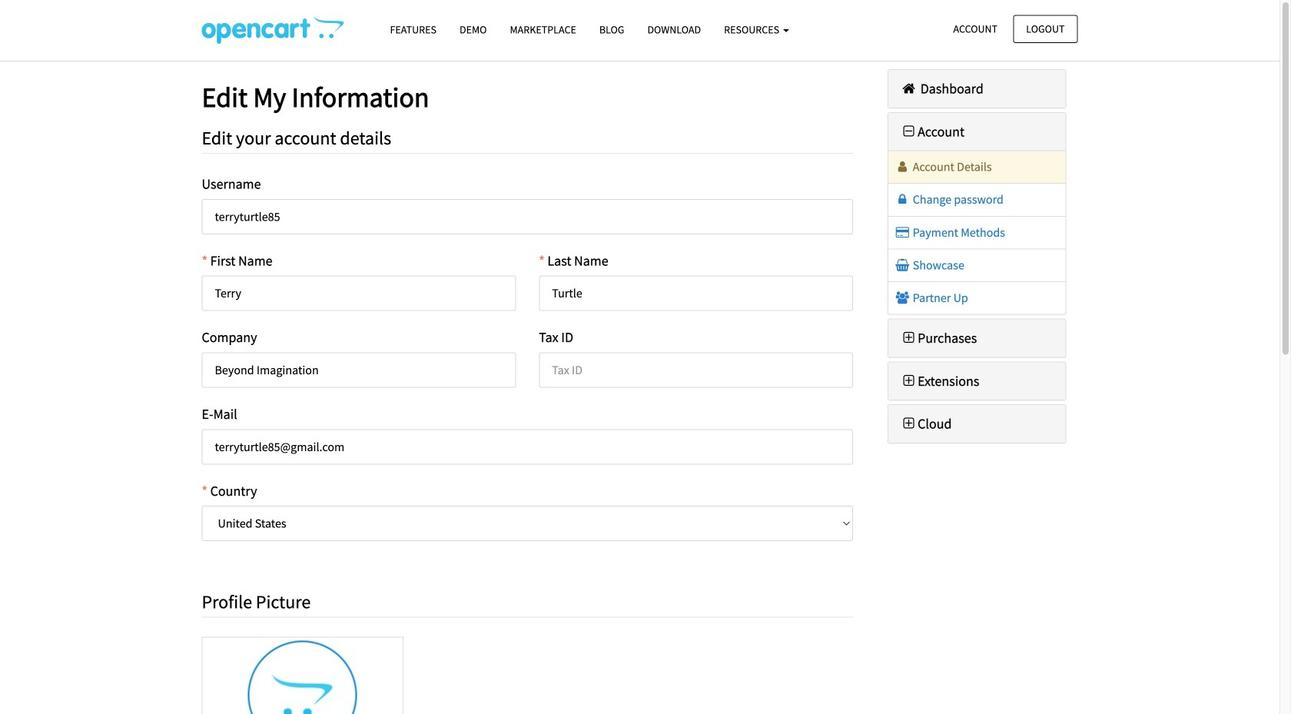 Task type: locate. For each thing, give the bounding box(es) containing it.
shopping basket image
[[895, 259, 910, 271]]

1 plus square o image from the top
[[900, 331, 918, 345]]

1 vertical spatial plus square o image
[[900, 374, 918, 388]]

plus square o image
[[900, 331, 918, 345], [900, 374, 918, 388], [900, 417, 918, 431]]

account edit image
[[202, 16, 344, 44]]

Username text field
[[202, 199, 853, 234]]

2 vertical spatial plus square o image
[[900, 417, 918, 431]]

0 vertical spatial plus square o image
[[900, 331, 918, 345]]

First Name text field
[[202, 276, 516, 311]]

user image
[[895, 161, 910, 173]]

Tax ID text field
[[539, 352, 853, 388]]

E-Mail text field
[[202, 429, 853, 464]]



Task type: vqa. For each thing, say whether or not it's contained in the screenshot.
right of
no



Task type: describe. For each thing, give the bounding box(es) containing it.
users image
[[895, 292, 910, 304]]

Company Name text field
[[202, 352, 516, 388]]

credit card image
[[895, 226, 910, 238]]

3 plus square o image from the top
[[900, 417, 918, 431]]

lock image
[[895, 193, 910, 206]]

Last Name text field
[[539, 276, 853, 311]]

minus square o image
[[900, 124, 918, 138]]

home image
[[900, 81, 918, 95]]

2 plus square o image from the top
[[900, 374, 918, 388]]



